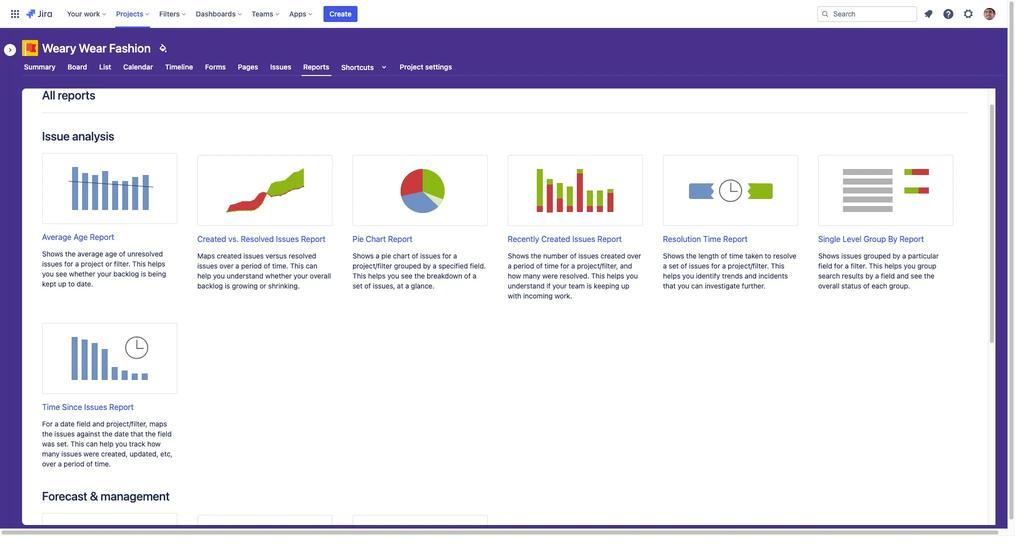 Task type: locate. For each thing, give the bounding box(es) containing it.
average
[[78, 250, 103, 258]]

many down was on the left bottom of the page
[[42, 450, 60, 459]]

this inside shows a pie chart of issues for a project/filter grouped by a specified field. this helps you see the breakdown of a set of issues, at a glance.
[[353, 272, 366, 280]]

and inside for a date field and project/filter, maps the issues against the date that the field was set. this can help you track how many issues were created, updated, etc, over a period of time.
[[92, 420, 104, 429]]

your up work.
[[553, 282, 567, 290]]

report
[[90, 233, 114, 242], [301, 235, 325, 244], [388, 235, 413, 244], [598, 235, 622, 244], [723, 235, 748, 244], [900, 235, 924, 244], [109, 403, 134, 412]]

time up the project/filter.
[[729, 252, 743, 260]]

2 horizontal spatial your
[[553, 282, 567, 290]]

0 horizontal spatial set
[[353, 282, 363, 290]]

tab list
[[16, 58, 1009, 76]]

1 vertical spatial overall
[[818, 282, 840, 290]]

maps
[[149, 420, 167, 429]]

shows the length of time taken to resolve a set of issues for a project/filter. this helps you identify trends and incidents that you can investigate further.
[[663, 252, 797, 290]]

issues inside shows issues grouped by a particular field for a filter. this helps you group search results by a field and see the overall status of each group.
[[842, 252, 862, 260]]

grouped
[[864, 252, 891, 260], [394, 262, 421, 270]]

project/filter.
[[728, 262, 769, 270]]

0 horizontal spatial time
[[545, 262, 559, 270]]

over inside shows the number of issues created over a period of time for a project/filter, and how many were resolved. this helps you understand if your team is keeping up with incoming work.
[[627, 252, 641, 260]]

shows down recently
[[508, 252, 529, 260]]

project/filter, inside shows the number of issues created over a period of time for a project/filter, and how many were resolved. this helps you understand if your team is keeping up with incoming work.
[[577, 262, 618, 270]]

can
[[306, 262, 317, 270], [691, 282, 703, 290], [86, 440, 98, 449]]

is inside shows the number of issues created over a period of time for a project/filter, and how many were resolved. this helps you understand if your team is keeping up with incoming work.
[[587, 282, 592, 290]]

a left pie
[[376, 252, 380, 260]]

by down by
[[893, 252, 901, 260]]

time
[[703, 235, 721, 244], [42, 403, 60, 412]]

1 horizontal spatial grouped
[[864, 252, 891, 260]]

period down recently
[[514, 262, 534, 270]]

issues up breakdown
[[420, 252, 441, 260]]

0 horizontal spatial your
[[97, 270, 112, 278]]

is right team
[[587, 282, 592, 290]]

period inside for a date field and project/filter, maps the issues against the date that the field was set. this can help you track how many issues were created, updated, etc, over a period of time.
[[64, 460, 84, 469]]

pages link
[[236, 58, 260, 76]]

2 horizontal spatial can
[[691, 282, 703, 290]]

created up number
[[541, 235, 570, 244]]

2 vertical spatial can
[[86, 440, 98, 449]]

created up keeping
[[601, 252, 625, 260]]

for left project on the top left of page
[[64, 260, 73, 268]]

shows inside shows the number of issues created over a period of time for a project/filter, and how many were resolved. this helps you understand if your team is keeping up with incoming work.
[[508, 252, 529, 260]]

the left number
[[531, 252, 541, 260]]

chart
[[393, 252, 410, 260]]

by
[[888, 235, 898, 244]]

how inside shows the number of issues created over a period of time for a project/filter, and how many were resolved. this helps you understand if your team is keeping up with incoming work.
[[508, 272, 521, 280]]

1 horizontal spatial help
[[197, 272, 211, 280]]

1 vertical spatial over
[[220, 262, 234, 270]]

a left project on the top left of page
[[75, 260, 79, 268]]

shows for resolution
[[663, 252, 684, 260]]

keeping
[[594, 282, 620, 290]]

your up shrinking.
[[294, 272, 308, 280]]

see up at
[[401, 272, 413, 280]]

a up the growing on the left of page
[[236, 262, 239, 270]]

0 vertical spatial were
[[542, 272, 558, 280]]

time.
[[272, 262, 288, 270], [95, 460, 111, 469]]

see inside shows issues grouped by a particular field for a filter. this helps you group search results by a field and see the overall status of each group.
[[911, 272, 922, 280]]

created
[[217, 252, 242, 260], [601, 252, 625, 260]]

that down resolution
[[663, 282, 676, 290]]

1 horizontal spatial filter.
[[851, 262, 867, 270]]

1 horizontal spatial to
[[765, 252, 771, 260]]

many
[[523, 272, 541, 280], [42, 450, 60, 459]]

0 horizontal spatial overall
[[310, 272, 331, 280]]

1 created from the left
[[217, 252, 242, 260]]

1 horizontal spatial many
[[523, 272, 541, 280]]

overall down resolved
[[310, 272, 331, 280]]

time. inside for a date field and project/filter, maps the issues against the date that the field was set. this can help you track how many issues were created, updated, etc, over a period of time.
[[95, 460, 111, 469]]

time
[[729, 252, 743, 260], [545, 262, 559, 270]]

0 horizontal spatial date
[[60, 420, 75, 429]]

1 vertical spatial by
[[423, 262, 431, 270]]

report up resolved
[[301, 235, 325, 244]]

0 vertical spatial or
[[105, 260, 112, 268]]

0 horizontal spatial is
[[141, 270, 146, 278]]

this down project/filter
[[353, 272, 366, 280]]

helps left the identify at bottom
[[663, 272, 681, 280]]

this up incidents
[[771, 262, 785, 270]]

how up the with
[[508, 272, 521, 280]]

for up specified
[[442, 252, 451, 260]]

1 horizontal spatial see
[[401, 272, 413, 280]]

sidebar navigation image
[[0, 40, 22, 60]]

help
[[197, 272, 211, 280], [100, 440, 114, 449]]

apps button
[[286, 6, 316, 22]]

1 vertical spatial can
[[691, 282, 703, 290]]

help inside maps created issues versus resolved issues over a period of time. this can help you understand whether your overall backlog is growing or shrinking.
[[197, 272, 211, 280]]

all
[[42, 88, 55, 102]]

2 created from the left
[[601, 252, 625, 260]]

issues down set.
[[61, 450, 82, 459]]

issues up versus
[[276, 235, 299, 244]]

by up breakdown
[[423, 262, 431, 270]]

can down the identify at bottom
[[691, 282, 703, 290]]

1 vertical spatial time.
[[95, 460, 111, 469]]

1 horizontal spatial that
[[663, 282, 676, 290]]

a up results
[[845, 262, 849, 270]]

shows inside shows the length of time taken to resolve a set of issues for a project/filter. this helps you identify trends and incidents that you can investigate further.
[[663, 252, 684, 260]]

0 vertical spatial over
[[627, 252, 641, 260]]

over for created vs. resolved issues report
[[220, 262, 234, 270]]

1 vertical spatial to
[[68, 280, 75, 288]]

0 horizontal spatial project/filter,
[[106, 420, 147, 429]]

0 vertical spatial many
[[523, 272, 541, 280]]

is left the growing on the left of page
[[225, 282, 230, 290]]

report up age
[[90, 233, 114, 242]]

settings
[[425, 63, 452, 71]]

1 horizontal spatial up
[[621, 282, 630, 290]]

of up incoming
[[536, 262, 543, 270]]

identify
[[696, 272, 720, 280]]

for inside shows the average age of unresolved issues for a project or filter. this helps you see whether your backlog is being kept up to date.
[[64, 260, 73, 268]]

see inside shows the average age of unresolved issues for a project or filter. this helps you see whether your backlog is being kept up to date.
[[56, 270, 67, 278]]

against
[[77, 430, 100, 439]]

0 horizontal spatial help
[[100, 440, 114, 449]]

over
[[627, 252, 641, 260], [220, 262, 234, 270], [42, 460, 56, 469]]

1 horizontal spatial time
[[729, 252, 743, 260]]

a right 'for'
[[55, 420, 58, 429]]

filter. up results
[[851, 262, 867, 270]]

see down 'group'
[[911, 272, 922, 280]]

0 horizontal spatial see
[[56, 270, 67, 278]]

1 horizontal spatial set
[[669, 262, 679, 270]]

that up track
[[131, 430, 143, 439]]

1 vertical spatial that
[[131, 430, 143, 439]]

etc,
[[160, 450, 173, 459]]

2 horizontal spatial period
[[514, 262, 534, 270]]

average age report
[[42, 233, 114, 242]]

issues down level
[[842, 252, 862, 260]]

can inside shows the length of time taken to resolve a set of issues for a project/filter. this helps you identify trends and incidents that you can investigate further.
[[691, 282, 703, 290]]

filter. down age
[[114, 260, 130, 268]]

0 horizontal spatial backlog
[[113, 270, 139, 278]]

with
[[508, 292, 521, 300]]

filters button
[[156, 6, 190, 22]]

backlog
[[113, 270, 139, 278], [197, 282, 223, 290]]

management
[[101, 490, 170, 504]]

a
[[376, 252, 380, 260], [453, 252, 457, 260], [903, 252, 906, 260], [75, 260, 79, 268], [236, 262, 239, 270], [433, 262, 437, 270], [508, 262, 512, 270], [571, 262, 575, 270], [663, 262, 667, 270], [722, 262, 726, 270], [845, 262, 849, 270], [473, 272, 477, 280], [875, 272, 879, 280], [405, 282, 409, 290], [55, 420, 58, 429], [58, 460, 62, 469]]

helps inside shows a pie chart of issues for a project/filter grouped by a specified field. this helps you see the breakdown of a set of issues, at a glance.
[[368, 272, 386, 280]]

filter.
[[114, 260, 130, 268], [851, 262, 867, 270]]

shows for average
[[42, 250, 63, 258]]

understand up the growing on the left of page
[[227, 272, 264, 280]]

timeline
[[165, 63, 193, 71]]

1 vertical spatial project/filter,
[[106, 420, 147, 429]]

by up 'each'
[[866, 272, 874, 280]]

0 vertical spatial time
[[703, 235, 721, 244]]

overall inside shows issues grouped by a particular field for a filter. this helps you group search results by a field and see the overall status of each group.
[[818, 282, 840, 290]]

1 horizontal spatial how
[[508, 272, 521, 280]]

1 created from the left
[[197, 235, 226, 244]]

0 vertical spatial that
[[663, 282, 676, 290]]

1 vertical spatial date
[[114, 430, 129, 439]]

average
[[42, 233, 72, 242]]

appswitcher icon image
[[9, 8, 21, 20]]

2 horizontal spatial over
[[627, 252, 641, 260]]

you inside shows issues grouped by a particular field for a filter. this helps you group search results by a field and see the overall status of each group.
[[904, 262, 916, 270]]

shows for single
[[818, 252, 840, 260]]

created inside "link"
[[197, 235, 226, 244]]

shows the average age of unresolved issues for a project or filter. this helps you see whether your backlog is being kept up to date.
[[42, 250, 166, 288]]

work
[[84, 9, 100, 18]]

investigate
[[705, 282, 740, 290]]

0 horizontal spatial over
[[42, 460, 56, 469]]

project
[[400, 63, 424, 71]]

of inside shows issues grouped by a particular field for a filter. this helps you group search results by a field and see the overall status of each group.
[[863, 282, 870, 290]]

set inside shows a pie chart of issues for a project/filter grouped by a specified field. this helps you see the breakdown of a set of issues, at a glance.
[[353, 282, 363, 290]]

time up length
[[703, 235, 721, 244]]

this up 'each'
[[869, 262, 883, 270]]

1 horizontal spatial is
[[225, 282, 230, 290]]

board
[[68, 63, 87, 71]]

if
[[547, 282, 551, 290]]

shows inside shows issues grouped by a particular field for a filter. this helps you group search results by a field and see the overall status of each group.
[[818, 252, 840, 260]]

you inside shows the number of issues created over a period of time for a project/filter, and how many were resolved. this helps you understand if your team is keeping up with incoming work.
[[626, 272, 638, 280]]

a down recently
[[508, 262, 512, 270]]

group
[[918, 262, 937, 270]]

1 horizontal spatial or
[[260, 282, 266, 290]]

see up the kept in the bottom left of the page
[[56, 270, 67, 278]]

1 horizontal spatial project/filter,
[[577, 262, 618, 270]]

of down versus
[[264, 262, 270, 270]]

date up the created,
[[114, 430, 129, 439]]

0 horizontal spatial how
[[147, 440, 161, 449]]

help image
[[943, 8, 955, 20]]

issues inside shows the number of issues created over a period of time for a project/filter, and how many were resolved. this helps you understand if your team is keeping up with incoming work.
[[579, 252, 599, 260]]

0 vertical spatial to
[[765, 252, 771, 260]]

up right the kept in the bottom left of the page
[[58, 280, 66, 288]]

for up search
[[834, 262, 843, 270]]

resolved.
[[560, 272, 589, 280]]

1 horizontal spatial overall
[[818, 282, 840, 290]]

grouped inside shows a pie chart of issues for a project/filter grouped by a specified field. this helps you see the breakdown of a set of issues, at a glance.
[[394, 262, 421, 270]]

recently created issues report link
[[508, 155, 643, 245]]

0 vertical spatial understand
[[227, 272, 264, 280]]

issues
[[270, 63, 291, 71], [276, 235, 299, 244], [573, 235, 595, 244], [84, 403, 107, 412]]

filters
[[159, 9, 180, 18]]

further.
[[742, 282, 766, 290]]

of right age
[[119, 250, 125, 258]]

create
[[330, 9, 352, 18]]

primary element
[[6, 0, 817, 28]]

1 horizontal spatial backlog
[[197, 282, 223, 290]]

pie chart report
[[353, 235, 413, 244]]

or down age
[[105, 260, 112, 268]]

0 horizontal spatial were
[[84, 450, 99, 459]]

being
[[148, 270, 166, 278]]

period up the growing on the left of page
[[241, 262, 262, 270]]

0 horizontal spatial period
[[64, 460, 84, 469]]

help down maps at the left top of the page
[[197, 272, 211, 280]]

1 horizontal spatial were
[[542, 272, 558, 280]]

time down number
[[545, 262, 559, 270]]

0 horizontal spatial many
[[42, 450, 60, 459]]

for
[[442, 252, 451, 260], [64, 260, 73, 268], [561, 262, 570, 270], [711, 262, 720, 270], [834, 262, 843, 270]]

or right the growing on the left of page
[[260, 282, 266, 290]]

created inside maps created issues versus resolved issues over a period of time. this can help you understand whether your overall backlog is growing or shrinking.
[[217, 252, 242, 260]]

1 vertical spatial or
[[260, 282, 266, 290]]

1 vertical spatial understand
[[508, 282, 545, 290]]

issues up resolved.
[[579, 252, 599, 260]]

project/filter
[[353, 262, 392, 270]]

the down 'group'
[[924, 272, 935, 280]]

pie
[[381, 252, 391, 260]]

0 horizontal spatial filter.
[[114, 260, 130, 268]]

report inside "link"
[[301, 235, 325, 244]]

1 vertical spatial grouped
[[394, 262, 421, 270]]

understand up the with
[[508, 282, 545, 290]]

helps up keeping
[[607, 272, 624, 280]]

shows inside shows a pie chart of issues for a project/filter grouped by a specified field. this helps you see the breakdown of a set of issues, at a glance.
[[353, 252, 374, 260]]

shows down "average"
[[42, 250, 63, 258]]

many up incoming
[[523, 272, 541, 280]]

issues right pages
[[270, 63, 291, 71]]

project/filter, up track
[[106, 420, 147, 429]]

issues
[[243, 252, 264, 260], [420, 252, 441, 260], [579, 252, 599, 260], [842, 252, 862, 260], [42, 260, 62, 268], [197, 262, 218, 270], [689, 262, 710, 270], [54, 430, 75, 439], [61, 450, 82, 459]]

time since issues report
[[42, 403, 134, 412]]

0 vertical spatial date
[[60, 420, 75, 429]]

0 vertical spatial time
[[729, 252, 743, 260]]

0 horizontal spatial can
[[86, 440, 98, 449]]

created inside shows the number of issues created over a period of time for a project/filter, and how many were resolved. this helps you understand if your team is keeping up with incoming work.
[[601, 252, 625, 260]]

this inside shows the number of issues created over a period of time for a project/filter, and how many were resolved. this helps you understand if your team is keeping up with incoming work.
[[591, 272, 605, 280]]

for inside shows issues grouped by a particular field for a filter. this helps you group search results by a field and see the overall status of each group.
[[834, 262, 843, 270]]

created down vs.
[[217, 252, 242, 260]]

1 horizontal spatial created
[[541, 235, 570, 244]]

banner
[[0, 0, 1008, 28]]

0 horizontal spatial time
[[42, 403, 60, 412]]

0 vertical spatial grouped
[[864, 252, 891, 260]]

of
[[119, 250, 125, 258], [412, 252, 418, 260], [570, 252, 577, 260], [721, 252, 727, 260], [264, 262, 270, 270], [536, 262, 543, 270], [681, 262, 687, 270], [464, 272, 471, 280], [365, 282, 371, 290], [863, 282, 870, 290], [86, 460, 93, 469]]

0 vertical spatial backlog
[[113, 270, 139, 278]]

0 vertical spatial by
[[893, 252, 901, 260]]

or
[[105, 260, 112, 268], [260, 282, 266, 290]]

0 horizontal spatial or
[[105, 260, 112, 268]]

calendar
[[123, 63, 153, 71]]

set
[[669, 262, 679, 270], [353, 282, 363, 290]]

0 horizontal spatial by
[[423, 262, 431, 270]]

shows up project/filter
[[353, 252, 374, 260]]

0 vertical spatial set
[[669, 262, 679, 270]]

2 vertical spatial over
[[42, 460, 56, 469]]

your inside maps created issues versus resolved issues over a period of time. this can help you understand whether your overall backlog is growing or shrinking.
[[294, 272, 308, 280]]

to inside shows the length of time taken to resolve a set of issues for a project/filter. this helps you identify trends and incidents that you can investigate further.
[[765, 252, 771, 260]]

this inside shows issues grouped by a particular field for a filter. this helps you group search results by a field and see the overall status of each group.
[[869, 262, 883, 270]]

0 vertical spatial how
[[508, 272, 521, 280]]

at
[[397, 282, 403, 290]]

each
[[872, 282, 887, 290]]

the inside shows the length of time taken to resolve a set of issues for a project/filter. this helps you identify trends and incidents that you can investigate further.
[[686, 252, 697, 260]]

0 vertical spatial time.
[[272, 262, 288, 270]]

time inside shows the number of issues created over a period of time for a project/filter, and how many were resolved. this helps you understand if your team is keeping up with incoming work.
[[545, 262, 559, 270]]

0 horizontal spatial understand
[[227, 272, 264, 280]]

0 vertical spatial overall
[[310, 272, 331, 280]]

whether inside shows the average age of unresolved issues for a project or filter. this helps you see whether your backlog is being kept up to date.
[[69, 270, 95, 278]]

your
[[97, 270, 112, 278], [294, 272, 308, 280], [553, 282, 567, 290]]

whether inside maps created issues versus resolved issues over a period of time. this can help you understand whether your overall backlog is growing or shrinking.
[[265, 272, 292, 280]]

time up 'for'
[[42, 403, 60, 412]]

1 horizontal spatial understand
[[508, 282, 545, 290]]

0 horizontal spatial created
[[197, 235, 226, 244]]

list link
[[97, 58, 113, 76]]

date down 'since'
[[60, 420, 75, 429]]

and inside shows issues grouped by a particular field for a filter. this helps you group search results by a field and see the overall status of each group.
[[897, 272, 909, 280]]

can down against
[[86, 440, 98, 449]]

issue
[[42, 129, 70, 143]]

0 horizontal spatial time.
[[95, 460, 111, 469]]

were down against
[[84, 450, 99, 459]]

0 vertical spatial help
[[197, 272, 211, 280]]

were inside shows the number of issues created over a period of time for a project/filter, and how many were resolved. this helps you understand if your team is keeping up with incoming work.
[[542, 272, 558, 280]]

your profile and settings image
[[984, 8, 996, 20]]

over inside maps created issues versus resolved issues over a period of time. this can help you understand whether your overall backlog is growing or shrinking.
[[220, 262, 234, 270]]

of left the issues,
[[365, 282, 371, 290]]

0 vertical spatial project/filter,
[[577, 262, 618, 270]]

1 vertical spatial time
[[545, 262, 559, 270]]

were
[[542, 272, 558, 280], [84, 450, 99, 459]]

2 vertical spatial by
[[866, 272, 874, 280]]

&
[[90, 490, 98, 504]]

issues up the identify at bottom
[[689, 262, 710, 270]]

1 vertical spatial backlog
[[197, 282, 223, 290]]

your for average age report
[[97, 270, 112, 278]]

for down length
[[711, 262, 720, 270]]

project
[[81, 260, 104, 268]]

helps inside shows the length of time taken to resolve a set of issues for a project/filter. this helps you identify trends and incidents that you can investigate further.
[[663, 272, 681, 280]]

this down the unresolved
[[132, 260, 146, 268]]

a inside shows the average age of unresolved issues for a project or filter. this helps you see whether your backlog is being kept up to date.
[[75, 260, 79, 268]]

this up keeping
[[591, 272, 605, 280]]

project settings link
[[398, 58, 454, 76]]

0 horizontal spatial that
[[131, 430, 143, 439]]

help up the created,
[[100, 440, 114, 449]]

1 vertical spatial help
[[100, 440, 114, 449]]

trends
[[722, 272, 743, 280]]

shrinking.
[[268, 282, 300, 290]]

issues up resolved.
[[573, 235, 595, 244]]

to left date.
[[68, 280, 75, 288]]

0 vertical spatial can
[[306, 262, 317, 270]]

1 horizontal spatial time
[[703, 235, 721, 244]]

1 horizontal spatial whether
[[265, 272, 292, 280]]

0 horizontal spatial whether
[[69, 270, 95, 278]]

and
[[620, 262, 632, 270], [745, 272, 757, 280], [897, 272, 909, 280], [92, 420, 104, 429]]

0 horizontal spatial to
[[68, 280, 75, 288]]

period
[[241, 262, 262, 270], [514, 262, 534, 270], [64, 460, 84, 469]]

issues inside tab list
[[270, 63, 291, 71]]

grouped down group
[[864, 252, 891, 260]]

to inside shows the average age of unresolved issues for a project or filter. this helps you see whether your backlog is being kept up to date.
[[68, 280, 75, 288]]

a down resolution
[[663, 262, 667, 270]]

2 horizontal spatial is
[[587, 282, 592, 290]]

of inside maps created issues versus resolved issues over a period of time. this can help you understand whether your overall backlog is growing or shrinking.
[[264, 262, 270, 270]]

period inside maps created issues versus resolved issues over a period of time. this can help you understand whether your overall backlog is growing or shrinking.
[[241, 262, 262, 270]]

backlog down maps at the left top of the page
[[197, 282, 223, 290]]

to
[[765, 252, 771, 260], [68, 280, 75, 288]]

1 horizontal spatial period
[[241, 262, 262, 270]]

0 horizontal spatial up
[[58, 280, 66, 288]]

1 horizontal spatial can
[[306, 262, 317, 270]]

jira image
[[26, 8, 52, 20], [26, 8, 52, 20]]

of down against
[[86, 460, 93, 469]]

the down 'for'
[[42, 430, 53, 439]]

your inside shows the average age of unresolved issues for a project or filter. this helps you see whether your backlog is being kept up to date.
[[97, 270, 112, 278]]

the down average age report
[[65, 250, 76, 258]]

overall down search
[[818, 282, 840, 290]]

a up trends
[[722, 262, 726, 270]]

was
[[42, 440, 55, 449]]

2 horizontal spatial by
[[893, 252, 901, 260]]

up inside shows the average age of unresolved issues for a project or filter. this helps you see whether your backlog is being kept up to date.
[[58, 280, 66, 288]]

for inside shows the length of time taken to resolve a set of issues for a project/filter. this helps you identify trends and incidents that you can investigate further.
[[711, 262, 720, 270]]

2 horizontal spatial see
[[911, 272, 922, 280]]

1 horizontal spatial by
[[866, 272, 874, 280]]

1 vertical spatial were
[[84, 450, 99, 459]]

time. down versus
[[272, 262, 288, 270]]

0 horizontal spatial created
[[217, 252, 242, 260]]

results
[[842, 272, 864, 280]]

how up updated,
[[147, 440, 161, 449]]

issues up the kept in the bottom left of the page
[[42, 260, 62, 268]]

that
[[663, 282, 676, 290], [131, 430, 143, 439]]

1 vertical spatial set
[[353, 282, 363, 290]]



Task type: vqa. For each thing, say whether or not it's contained in the screenshot.


Task type: describe. For each thing, give the bounding box(es) containing it.
time inside shows the length of time taken to resolve a set of issues for a project/filter. this helps you identify trends and incidents that you can investigate further.
[[729, 252, 743, 260]]

resolution time report
[[663, 235, 748, 244]]

a up breakdown
[[433, 262, 437, 270]]

of right length
[[721, 252, 727, 260]]

work.
[[555, 292, 572, 300]]

issues inside "link"
[[276, 235, 299, 244]]

issues down maps at the left top of the page
[[197, 262, 218, 270]]

date.
[[77, 280, 93, 288]]

resolve
[[773, 252, 797, 260]]

filter. inside shows issues grouped by a particular field for a filter. this helps you group search results by a field and see the overall status of each group.
[[851, 262, 867, 270]]

field up 'each'
[[881, 272, 895, 280]]

can inside maps created issues versus resolved issues over a period of time. this can help you understand whether your overall backlog is growing or shrinking.
[[306, 262, 317, 270]]

summary
[[24, 63, 56, 71]]

teams button
[[249, 6, 283, 22]]

recently
[[508, 235, 539, 244]]

a down the field.
[[473, 272, 477, 280]]

forms link
[[203, 58, 228, 76]]

can inside for a date field and project/filter, maps the issues against the date that the field was set. this can help you track how many issues were created, updated, etc, over a period of time.
[[86, 440, 98, 449]]

single level group by report link
[[818, 155, 954, 245]]

over for recently created issues report
[[627, 252, 641, 260]]

field.
[[470, 262, 486, 270]]

created vs. resolved issues report
[[197, 235, 325, 244]]

resolved
[[241, 235, 274, 244]]

level
[[843, 235, 862, 244]]

you inside shows the average age of unresolved issues for a project or filter. this helps you see whether your backlog is being kept up to date.
[[42, 270, 54, 278]]

is inside maps created issues versus resolved issues over a period of time. this can help you understand whether your overall backlog is growing or shrinking.
[[225, 282, 230, 290]]

apps
[[289, 9, 306, 18]]

that inside for a date field and project/filter, maps the issues against the date that the field was set. this can help you track how many issues were created, updated, etc, over a period of time.
[[131, 430, 143, 439]]

length
[[699, 252, 719, 260]]

set background color image
[[157, 42, 169, 54]]

your inside shows the number of issues created over a period of time for a project/filter, and how many were resolved. this helps you understand if your team is keeping up with incoming work.
[[553, 282, 567, 290]]

pie
[[353, 235, 364, 244]]

backlog inside shows the average age of unresolved issues for a project or filter. this helps you see whether your backlog is being kept up to date.
[[113, 270, 139, 278]]

chart
[[366, 235, 386, 244]]

understand inside maps created issues versus resolved issues over a period of time. this can help you understand whether your overall backlog is growing or shrinking.
[[227, 272, 264, 280]]

period for created
[[514, 262, 534, 270]]

particular
[[908, 252, 939, 260]]

a inside maps created issues versus resolved issues over a period of time. this can help you understand whether your overall backlog is growing or shrinking.
[[236, 262, 239, 270]]

created,
[[101, 450, 128, 459]]

the inside shows the number of issues created over a period of time for a project/filter, and how many were resolved. this helps you understand if your team is keeping up with incoming work.
[[531, 252, 541, 260]]

backlog inside maps created issues versus resolved issues over a period of time. this can help you understand whether your overall backlog is growing or shrinking.
[[197, 282, 223, 290]]

your work
[[67, 9, 100, 18]]

timeline link
[[163, 58, 195, 76]]

shows a pie chart of issues for a project/filter grouped by a specified field. this helps you see the breakdown of a set of issues, at a glance.
[[353, 252, 486, 290]]

report up for a date field and project/filter, maps the issues against the date that the field was set. this can help you track how many issues were created, updated, etc, over a period of time.
[[109, 403, 134, 412]]

that inside shows the length of time taken to resolve a set of issues for a project/filter. this helps you identify trends and incidents that you can investigate further.
[[663, 282, 676, 290]]

understand inside shows the number of issues created over a period of time for a project/filter, and how many were resolved. this helps you understand if your team is keeping up with incoming work.
[[508, 282, 545, 290]]

you inside for a date field and project/filter, maps the issues against the date that the field was set. this can help you track how many issues were created, updated, etc, over a period of time.
[[115, 440, 127, 449]]

track
[[129, 440, 145, 449]]

this inside for a date field and project/filter, maps the issues against the date that the field was set. this can help you track how many issues were created, updated, etc, over a period of time.
[[71, 440, 84, 449]]

or inside maps created issues versus resolved issues over a period of time. this can help you understand whether your overall backlog is growing or shrinking.
[[260, 282, 266, 290]]

a down set.
[[58, 460, 62, 469]]

grouped inside shows issues grouped by a particular field for a filter. this helps you group search results by a field and see the overall status of each group.
[[864, 252, 891, 260]]

of inside for a date field and project/filter, maps the issues against the date that the field was set. this can help you track how many issues were created, updated, etc, over a period of time.
[[86, 460, 93, 469]]

teams
[[252, 9, 273, 18]]

a left particular
[[903, 252, 906, 260]]

shortcuts
[[341, 63, 374, 71]]

group
[[864, 235, 886, 244]]

time inside resolution time report link
[[703, 235, 721, 244]]

Search field
[[817, 6, 918, 22]]

shortcuts button
[[339, 58, 392, 76]]

issues,
[[373, 282, 395, 290]]

and inside shows the length of time taken to resolve a set of issues for a project/filter. this helps you identify trends and incidents that you can investigate further.
[[745, 272, 757, 280]]

issues down resolved
[[243, 252, 264, 260]]

set.
[[57, 440, 69, 449]]

report right by
[[900, 235, 924, 244]]

2 created from the left
[[541, 235, 570, 244]]

taken
[[745, 252, 763, 260]]

whether for resolved
[[265, 272, 292, 280]]

breakdown
[[427, 272, 462, 280]]

field up search
[[818, 262, 832, 270]]

maps created issues versus resolved issues over a period of time. this can help you understand whether your overall backlog is growing or shrinking.
[[197, 252, 331, 290]]

tab list containing reports
[[16, 58, 1009, 76]]

issues right 'since'
[[84, 403, 107, 412]]

specified
[[439, 262, 468, 270]]

reports
[[58, 88, 95, 102]]

settings image
[[963, 8, 975, 20]]

average age report link
[[42, 153, 177, 243]]

see inside shows a pie chart of issues for a project/filter grouped by a specified field. this helps you see the breakdown of a set of issues, at a glance.
[[401, 272, 413, 280]]

for a date field and project/filter, maps the issues against the date that the field was set. this can help you track how many issues were created, updated, etc, over a period of time.
[[42, 420, 173, 469]]

your for created vs. resolved issues report
[[294, 272, 308, 280]]

whether for report
[[69, 270, 95, 278]]

forecast
[[42, 490, 87, 504]]

the inside shows the average age of unresolved issues for a project or filter. this helps you see whether your backlog is being kept up to date.
[[65, 250, 76, 258]]

time inside time since issues report link
[[42, 403, 60, 412]]

this inside shows the length of time taken to resolve a set of issues for a project/filter. this helps you identify trends and incidents that you can investigate further.
[[771, 262, 785, 270]]

create button
[[323, 6, 358, 22]]

for inside shows the number of issues created over a period of time for a project/filter, and how many were resolved. this helps you understand if your team is keeping up with incoming work.
[[561, 262, 570, 270]]

issues up set.
[[54, 430, 75, 439]]

reports
[[303, 63, 329, 71]]

list
[[99, 63, 111, 71]]

filter. inside shows the average age of unresolved issues for a project or filter. this helps you see whether your backlog is being kept up to date.
[[114, 260, 130, 268]]

a up specified
[[453, 252, 457, 260]]

over inside for a date field and project/filter, maps the issues against the date that the field was set. this can help you track how many issues were created, updated, etc, over a period of time.
[[42, 460, 56, 469]]

project/filter, inside for a date field and project/filter, maps the issues against the date that the field was set. this can help you track how many issues were created, updated, etc, over a period of time.
[[106, 420, 147, 429]]

the inside shows a pie chart of issues for a project/filter grouped by a specified field. this helps you see the breakdown of a set of issues, at a glance.
[[415, 272, 425, 280]]

age
[[105, 250, 117, 258]]

period for vs.
[[241, 262, 262, 270]]

field up against
[[77, 420, 91, 429]]

shows for recently
[[508, 252, 529, 260]]

of right number
[[570, 252, 577, 260]]

the right against
[[102, 430, 112, 439]]

a up 'each'
[[875, 272, 879, 280]]

fashion
[[109, 41, 151, 55]]

issues inside shows a pie chart of issues for a project/filter grouped by a specified field. this helps you see the breakdown of a set of issues, at a glance.
[[420, 252, 441, 260]]

helps inside shows the average age of unresolved issues for a project or filter. this helps you see whether your backlog is being kept up to date.
[[148, 260, 165, 268]]

how inside for a date field and project/filter, maps the issues against the date that the field was set. this can help you track how many issues were created, updated, etc, over a period of time.
[[147, 440, 161, 449]]

of down resolution
[[681, 262, 687, 270]]

projects
[[116, 9, 143, 18]]

1 horizontal spatial date
[[114, 430, 129, 439]]

report up taken
[[723, 235, 748, 244]]

dashboards button
[[193, 6, 246, 22]]

since
[[62, 403, 82, 412]]

your work button
[[64, 6, 110, 22]]

kept
[[42, 280, 56, 288]]

were inside for a date field and project/filter, maps the issues against the date that the field was set. this can help you track how many issues were created, updated, etc, over a period of time.
[[84, 450, 99, 459]]

projects button
[[113, 6, 153, 22]]

or inside shows the average age of unresolved issues for a project or filter. this helps you see whether your backlog is being kept up to date.
[[105, 260, 112, 268]]

the inside shows issues grouped by a particular field for a filter. this helps you group search results by a field and see the overall status of each group.
[[924, 272, 935, 280]]

for inside shows a pie chart of issues for a project/filter grouped by a specified field. this helps you see the breakdown of a set of issues, at a glance.
[[442, 252, 451, 260]]

board link
[[66, 58, 89, 76]]

of down the field.
[[464, 272, 471, 280]]

help inside for a date field and project/filter, maps the issues against the date that the field was set. this can help you track how many issues were created, updated, etc, over a period of time.
[[100, 440, 114, 449]]

group.
[[889, 282, 910, 290]]

a up resolved.
[[571, 262, 575, 270]]

analysis
[[72, 129, 114, 143]]

weary wear fashion
[[42, 41, 151, 55]]

issues inside shows the average age of unresolved issues for a project or filter. this helps you see whether your backlog is being kept up to date.
[[42, 260, 62, 268]]

banner containing your work
[[0, 0, 1008, 28]]

up inside shows the number of issues created over a period of time for a project/filter, and how many were resolved. this helps you understand if your team is keeping up with incoming work.
[[621, 282, 630, 290]]

your
[[67, 9, 82, 18]]

dashboards
[[196, 9, 236, 18]]

weary
[[42, 41, 76, 55]]

this inside maps created issues versus resolved issues over a period of time. this can help you understand whether your overall backlog is growing or shrinking.
[[290, 262, 304, 270]]

all reports
[[42, 88, 95, 102]]

time. inside maps created issues versus resolved issues over a period of time. this can help you understand whether your overall backlog is growing or shrinking.
[[272, 262, 288, 270]]

is inside shows the average age of unresolved issues for a project or filter. this helps you see whether your backlog is being kept up to date.
[[141, 270, 146, 278]]

report up chart at left
[[388, 235, 413, 244]]

report up keeping
[[598, 235, 622, 244]]

overall inside maps created issues versus resolved issues over a period of time. this can help you understand whether your overall backlog is growing or shrinking.
[[310, 272, 331, 280]]

you inside maps created issues versus resolved issues over a period of time. this can help you understand whether your overall backlog is growing or shrinking.
[[213, 272, 225, 280]]

age
[[74, 233, 88, 242]]

glance.
[[411, 282, 435, 290]]

resolved
[[289, 252, 316, 260]]

pages
[[238, 63, 258, 71]]

calendar link
[[121, 58, 155, 76]]

shows for pie
[[353, 252, 374, 260]]

notifications image
[[923, 8, 935, 20]]

search image
[[821, 10, 829, 18]]

of inside shows the average age of unresolved issues for a project or filter. this helps you see whether your backlog is being kept up to date.
[[119, 250, 125, 258]]

helps inside shows issues grouped by a particular field for a filter. this helps you group search results by a field and see the overall status of each group.
[[885, 262, 902, 270]]

by inside shows a pie chart of issues for a project/filter grouped by a specified field. this helps you see the breakdown of a set of issues, at a glance.
[[423, 262, 431, 270]]

many inside for a date field and project/filter, maps the issues against the date that the field was set. this can help you track how many issues were created, updated, etc, over a period of time.
[[42, 450, 60, 459]]

single level group by report
[[818, 235, 924, 244]]

set inside shows the length of time taken to resolve a set of issues for a project/filter. this helps you identify trends and incidents that you can investigate further.
[[669, 262, 679, 270]]

issues inside shows the length of time taken to resolve a set of issues for a project/filter. this helps you identify trends and incidents that you can investigate further.
[[689, 262, 710, 270]]

for
[[42, 420, 53, 429]]

and inside shows the number of issues created over a period of time for a project/filter, and how many were resolved. this helps you understand if your team is keeping up with incoming work.
[[620, 262, 632, 270]]

forecast & management
[[42, 490, 170, 504]]

recently created issues report
[[508, 235, 622, 244]]

of right chart at left
[[412, 252, 418, 260]]

this inside shows the average age of unresolved issues for a project or filter. this helps you see whether your backlog is being kept up to date.
[[132, 260, 146, 268]]

many inside shows the number of issues created over a period of time for a project/filter, and how many were resolved. this helps you understand if your team is keeping up with incoming work.
[[523, 272, 541, 280]]

helps inside shows the number of issues created over a period of time for a project/filter, and how many were resolved. this helps you understand if your team is keeping up with incoming work.
[[607, 272, 624, 280]]

shows issues grouped by a particular field for a filter. this helps you group search results by a field and see the overall status of each group.
[[818, 252, 939, 290]]

field down maps
[[158, 430, 172, 439]]

a right at
[[405, 282, 409, 290]]

you inside shows a pie chart of issues for a project/filter grouped by a specified field. this helps you see the breakdown of a set of issues, at a glance.
[[388, 272, 399, 280]]

project settings
[[400, 63, 452, 71]]

the down maps
[[145, 430, 156, 439]]

issue analysis
[[42, 129, 114, 143]]

updated,
[[130, 450, 158, 459]]

vs.
[[228, 235, 239, 244]]

forms
[[205, 63, 226, 71]]

maps
[[197, 252, 215, 260]]

growing
[[232, 282, 258, 290]]



